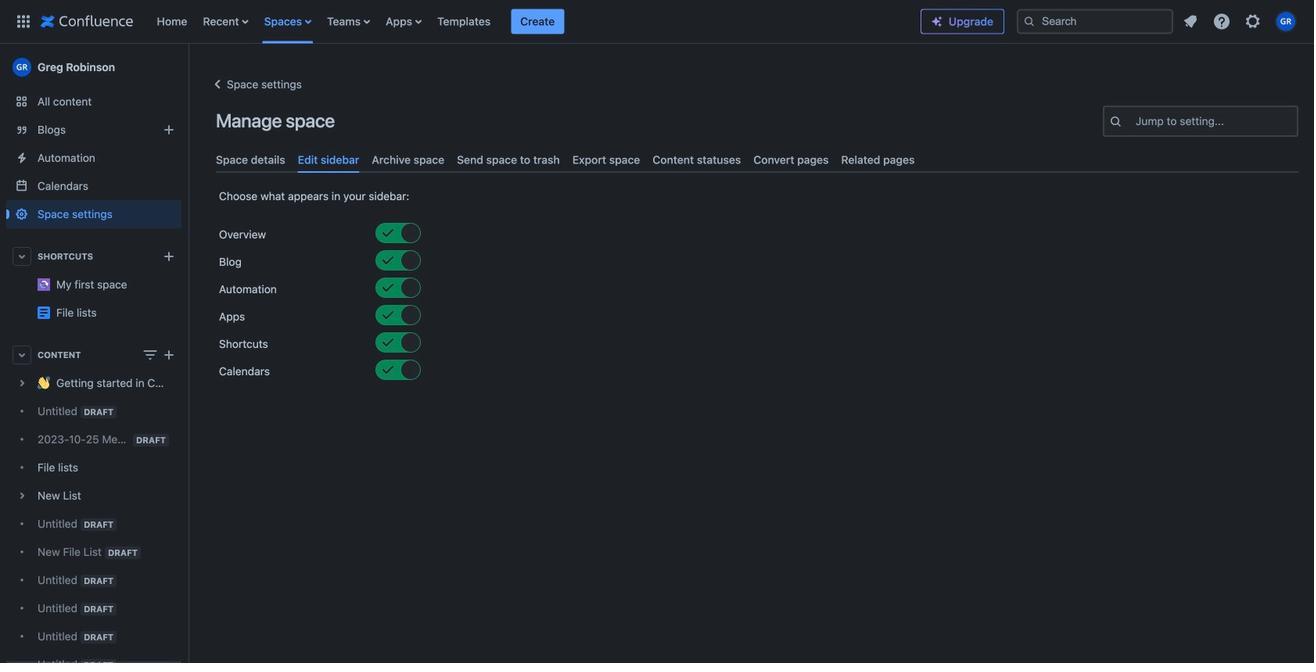 Task type: describe. For each thing, give the bounding box(es) containing it.
help icon image
[[1213, 12, 1232, 31]]

notification icon image
[[1182, 12, 1201, 31]]

file lists image
[[38, 307, 50, 319]]

premium image
[[931, 15, 944, 28]]

Search field
[[1017, 9, 1174, 34]]

list item inside list
[[511, 9, 565, 34]]

collapse sidebar image
[[171, 52, 205, 83]]

create a blog image
[[160, 121, 178, 139]]

global element
[[9, 0, 921, 43]]

space element
[[0, 44, 188, 664]]



Task type: locate. For each thing, give the bounding box(es) containing it.
tree
[[6, 369, 182, 664]]

banner
[[0, 0, 1315, 44]]

settings icon image
[[1244, 12, 1263, 31]]

list item
[[511, 9, 565, 34]]

change view image
[[141, 346, 160, 365]]

main content
[[188, 44, 1315, 59]]

search image
[[1024, 15, 1036, 28]]

small image
[[382, 227, 394, 240], [382, 255, 394, 267], [402, 255, 415, 267], [382, 282, 394, 294], [402, 282, 415, 294], [402, 309, 415, 322], [382, 337, 394, 349], [382, 364, 394, 377]]

Search settings text field
[[1136, 113, 1139, 129]]

list
[[149, 0, 921, 43], [1177, 7, 1305, 36]]

list for the appswitcher icon
[[149, 0, 921, 43]]

None search field
[[1017, 9, 1174, 34]]

tree inside "space" element
[[6, 369, 182, 664]]

add shortcut image
[[160, 247, 178, 266]]

list for premium image
[[1177, 7, 1305, 36]]

tab list
[[210, 147, 1305, 173]]

small image
[[402, 227, 415, 240], [382, 309, 394, 322], [402, 337, 415, 349], [402, 364, 415, 377]]

appswitcher icon image
[[14, 12, 33, 31]]

0 horizontal spatial list
[[149, 0, 921, 43]]

1 horizontal spatial list
[[1177, 7, 1305, 36]]

create a page image
[[160, 346, 178, 365]]

confluence image
[[41, 12, 133, 31], [41, 12, 133, 31]]



Task type: vqa. For each thing, say whether or not it's contained in the screenshot.
right get
no



